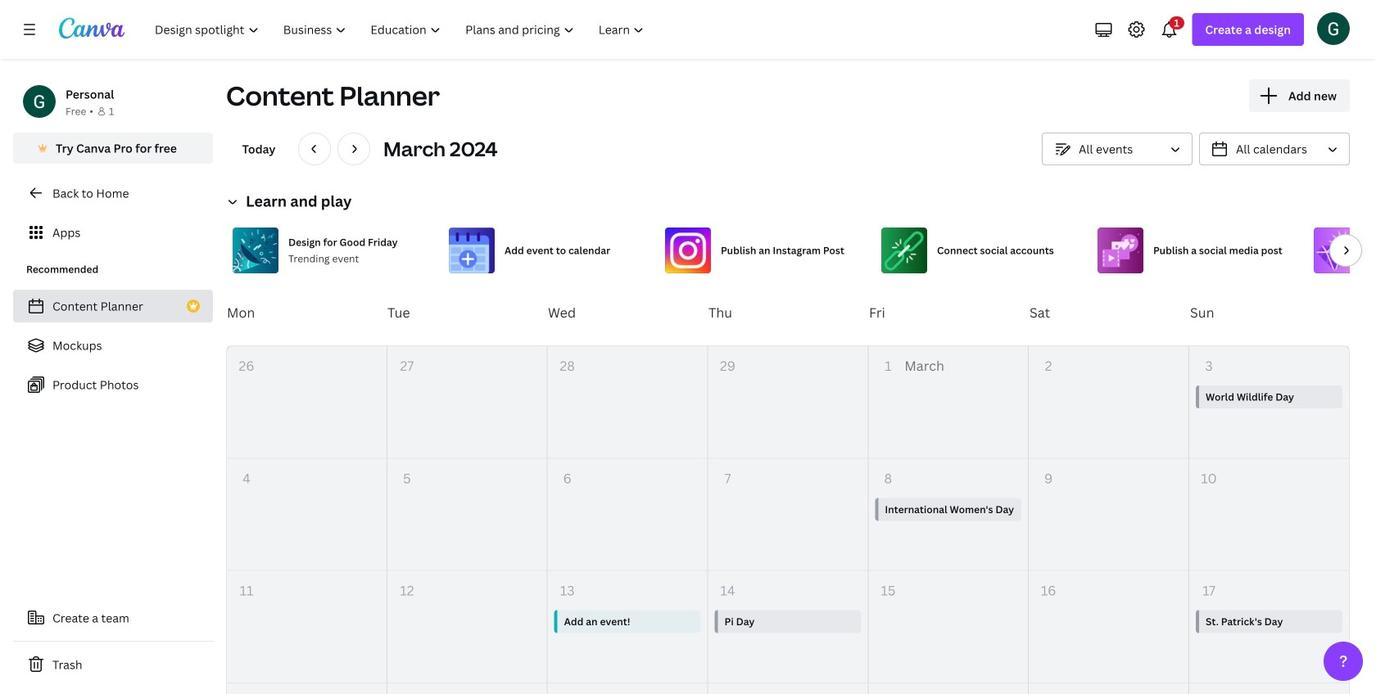 Task type: describe. For each thing, give the bounding box(es) containing it.
tuesday column header
[[387, 280, 547, 346]]

friday column header
[[869, 280, 1029, 346]]

top level navigation element
[[144, 13, 658, 46]]

monday column header
[[226, 280, 387, 346]]



Task type: vqa. For each thing, say whether or not it's contained in the screenshot.
Page
no



Task type: locate. For each thing, give the bounding box(es) containing it.
list
[[13, 290, 213, 402]]

wednesday column header
[[547, 280, 708, 346]]

thursday column header
[[708, 280, 869, 346]]

greg robinson image
[[1318, 12, 1351, 45]]

row
[[226, 280, 1351, 346], [227, 347, 1350, 459], [227, 459, 1350, 572], [227, 572, 1350, 684], [227, 684, 1350, 695]]

None button
[[1042, 133, 1193, 166], [1200, 133, 1351, 166], [1042, 133, 1193, 166], [1200, 133, 1351, 166]]

sunday column header
[[1190, 280, 1351, 346]]

saturday column header
[[1029, 280, 1190, 346]]



